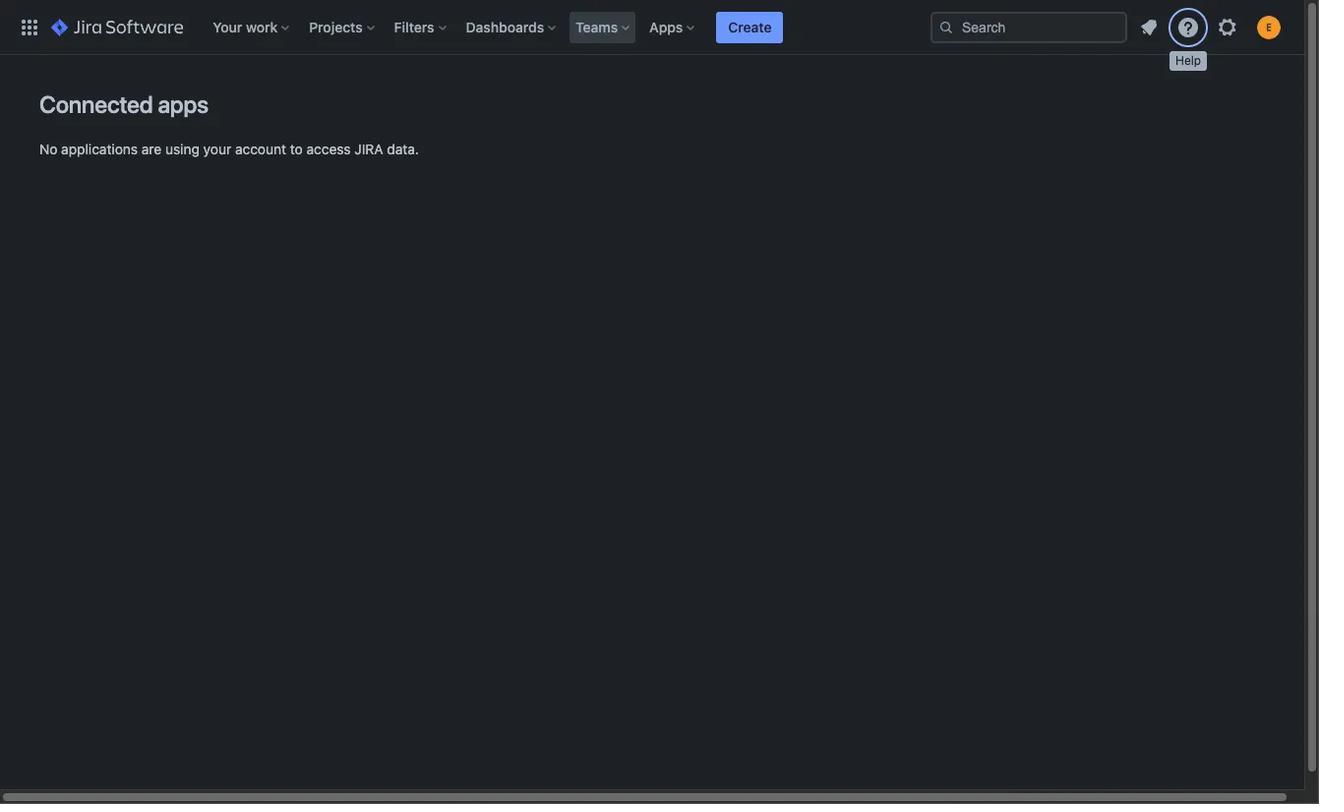 Task type: vqa. For each thing, say whether or not it's contained in the screenshot.
of corresponding to your
no



Task type: locate. For each thing, give the bounding box(es) containing it.
banner
[[0, 0, 1305, 55]]

your work button
[[207, 11, 297, 43]]

your
[[213, 18, 242, 35]]

help
[[1176, 53, 1202, 68]]

are
[[142, 141, 162, 157]]

applications
[[61, 141, 138, 157]]

help tooltip
[[1170, 51, 1208, 70]]

projects
[[309, 18, 363, 35]]

search image
[[939, 19, 955, 35]]

connected apps
[[39, 91, 208, 118]]

notifications image
[[1138, 15, 1161, 39]]

data.
[[387, 141, 419, 157]]

your work
[[213, 18, 278, 35]]

apps
[[650, 18, 683, 35]]

create
[[729, 18, 772, 35]]

work
[[246, 18, 278, 35]]

your
[[203, 141, 231, 157]]

apps
[[158, 91, 208, 118]]

appswitcher icon image
[[18, 15, 41, 39]]

no
[[39, 141, 57, 157]]

teams button
[[570, 11, 638, 43]]

jira software image
[[51, 15, 183, 39], [51, 15, 183, 39]]

using
[[165, 141, 200, 157]]

access
[[307, 141, 351, 157]]

account
[[235, 141, 286, 157]]

help image
[[1177, 15, 1201, 39]]



Task type: describe. For each thing, give the bounding box(es) containing it.
jira
[[355, 141, 383, 157]]

primary element
[[12, 0, 931, 55]]

to
[[290, 141, 303, 157]]

Search field
[[931, 11, 1128, 43]]

banner containing your work
[[0, 0, 1305, 55]]

filters button
[[388, 11, 454, 43]]

teams
[[576, 18, 618, 35]]

dashboards
[[466, 18, 544, 35]]

connected
[[39, 91, 153, 118]]

dashboards button
[[460, 11, 564, 43]]

no applications are using your account to access jira data.
[[39, 141, 419, 157]]

settings image
[[1216, 15, 1240, 39]]

apps button
[[644, 11, 703, 43]]

create button
[[717, 11, 784, 43]]

your profile and settings image
[[1258, 15, 1281, 39]]

projects button
[[303, 11, 382, 43]]

filters
[[394, 18, 435, 35]]



